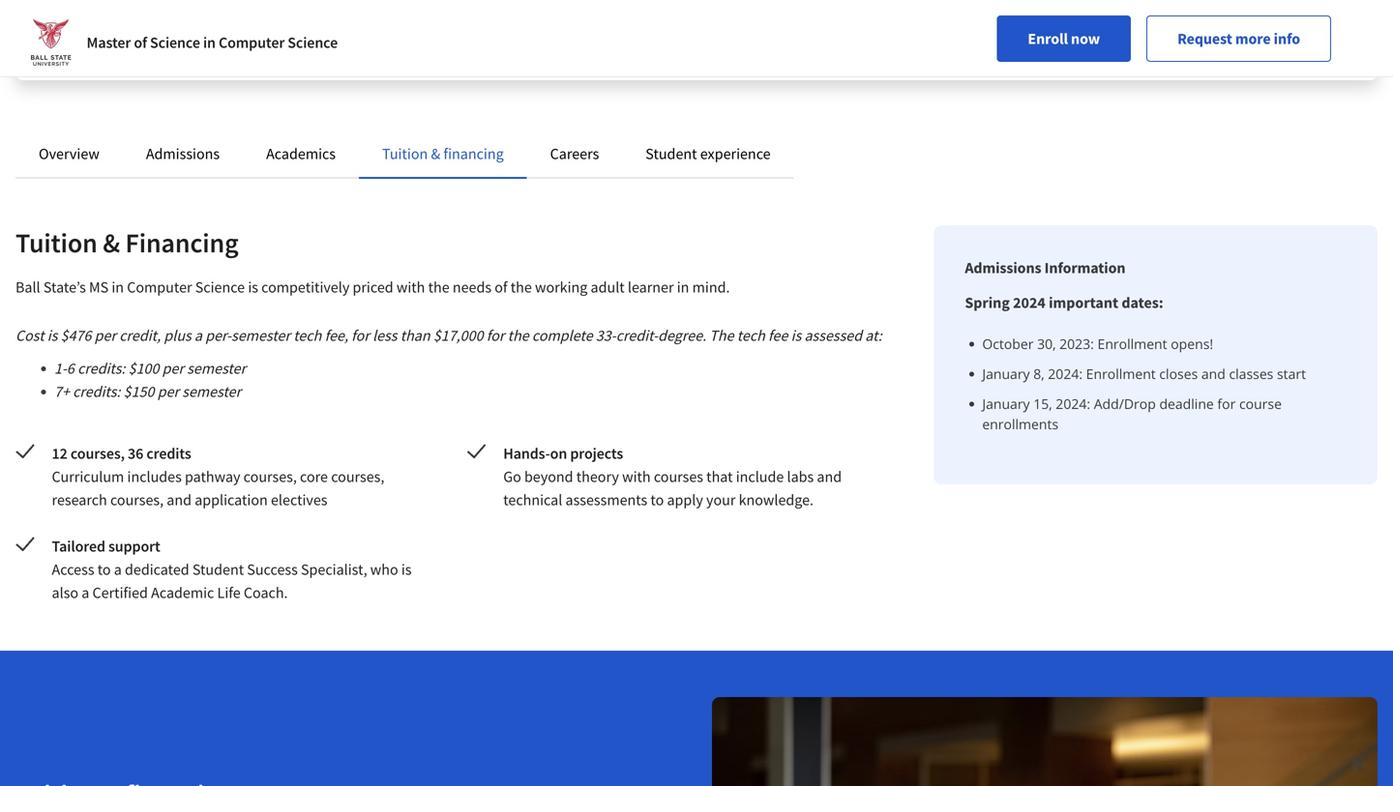Task type: locate. For each thing, give the bounding box(es) containing it.
also
[[52, 583, 78, 603]]

0 vertical spatial &
[[431, 144, 440, 164]]

less
[[373, 326, 397, 345]]

information
[[1045, 258, 1126, 278]]

important
[[1049, 293, 1119, 312]]

1 horizontal spatial on
[[1110, 19, 1125, 37]]

at:
[[865, 326, 882, 345]]

and right labs
[[817, 467, 842, 487]]

student left experience on the right top of page
[[646, 144, 697, 164]]

0 vertical spatial to
[[651, 491, 664, 510]]

0 horizontal spatial and
[[167, 491, 192, 510]]

in right state
[[203, 33, 216, 52]]

and right closes
[[1202, 365, 1226, 383]]

plus
[[164, 326, 191, 345]]

1 vertical spatial with
[[622, 467, 651, 487]]

per right $100
[[162, 359, 184, 378]]

january 15, 2024: add/drop deadline for course enrollments list item
[[982, 394, 1347, 434]]

student
[[646, 144, 697, 164], [192, 560, 244, 580]]

tech
[[293, 326, 322, 345], [737, 326, 765, 345]]

2 tech from the left
[[737, 326, 765, 345]]

enrollment
[[1098, 335, 1167, 353], [1086, 365, 1156, 383]]

admissions link
[[146, 144, 220, 164]]

january for january 8, 2024: enrollment closes and classes start
[[982, 365, 1030, 383]]

research
[[52, 491, 107, 510]]

1 vertical spatial credits:
[[73, 382, 120, 402]]

january up enrollments at the bottom right of the page
[[982, 395, 1030, 413]]

1 vertical spatial hands-
[[503, 444, 550, 463]]

ball state university logo image
[[31, 19, 71, 66]]

and down includes in the left bottom of the page
[[167, 491, 192, 510]]

hands- inside hands-on projects go beyond theory with courses that include labs and technical assessments to apply your knowledge.
[[503, 444, 550, 463]]

to
[[651, 491, 664, 510], [97, 560, 111, 580]]

0 vertical spatial 2024:
[[1048, 365, 1083, 383]]

of right master
[[134, 33, 147, 52]]

science for ms
[[195, 278, 245, 297]]

1 horizontal spatial tuition
[[382, 144, 428, 164]]

0 horizontal spatial &
[[103, 226, 120, 260]]

0 vertical spatial tuition
[[382, 144, 428, 164]]

to up 'certified'
[[97, 560, 111, 580]]

hands- inside hands-on learning from anywhere, no travel required
[[1070, 19, 1110, 37]]

1 vertical spatial &
[[103, 226, 120, 260]]

beyond
[[524, 467, 573, 487]]

enrollment up the add/drop
[[1086, 365, 1156, 383]]

list
[[973, 334, 1347, 434]]

for inside january 15, 2024: add/drop deadline for course enrollments
[[1217, 395, 1236, 413]]

your
[[706, 491, 736, 510]]

tuition & financing
[[382, 144, 504, 164]]

cost
[[15, 326, 44, 345]]

on for learning
[[1110, 19, 1125, 37]]

0 vertical spatial enrollment
[[1098, 335, 1167, 353]]

0 horizontal spatial in
[[112, 278, 124, 297]]

2024: right the 8,
[[1048, 365, 1083, 383]]

to left apply
[[651, 491, 664, 510]]

academics
[[266, 144, 336, 164]]

hands- up go
[[503, 444, 550, 463]]

a left per-
[[194, 326, 202, 345]]

2 vertical spatial per
[[157, 382, 179, 402]]

hands- up required
[[1070, 19, 1110, 37]]

is
[[248, 278, 258, 297], [47, 326, 58, 345], [791, 326, 801, 345], [401, 560, 412, 580]]

1 vertical spatial to
[[97, 560, 111, 580]]

2024: for add/drop
[[1056, 395, 1090, 413]]

competitively
[[261, 278, 350, 297]]

january down the october
[[982, 365, 1030, 383]]

0 horizontal spatial on
[[550, 444, 567, 463]]

2 january from the top
[[982, 395, 1030, 413]]

0 vertical spatial computer
[[219, 33, 285, 52]]

support
[[108, 537, 160, 556]]

1 horizontal spatial tech
[[737, 326, 765, 345]]

1 horizontal spatial with
[[622, 467, 651, 487]]

0 horizontal spatial of
[[134, 33, 147, 52]]

1 vertical spatial tuition
[[15, 226, 97, 260]]

and inside 12 courses, 36 credits curriculum includes pathway courses, core courses, research courses, and application electives
[[167, 491, 192, 510]]

of right needs
[[495, 278, 508, 297]]

the
[[709, 326, 734, 345]]

january inside january 15, 2024: add/drop deadline for course enrollments
[[982, 395, 1030, 413]]

admissions up spring
[[965, 258, 1042, 278]]

complete
[[532, 326, 593, 345]]

tech left fee
[[737, 326, 765, 345]]

for left course
[[1217, 395, 1236, 413]]

2 horizontal spatial and
[[1202, 365, 1226, 383]]

1 horizontal spatial for
[[486, 326, 505, 345]]

learning
[[1128, 19, 1174, 37]]

computer for ms
[[127, 278, 192, 297]]

required
[[1070, 39, 1118, 56]]

working
[[535, 278, 588, 297]]

in
[[203, 33, 216, 52], [112, 278, 124, 297], [677, 278, 689, 297]]

travel
[[1286, 19, 1318, 37]]

0 horizontal spatial to
[[97, 560, 111, 580]]

0 vertical spatial a
[[194, 326, 202, 345]]

enrollments
[[982, 415, 1059, 433]]

science
[[150, 33, 200, 52], [288, 33, 338, 52], [195, 278, 245, 297]]

admissions for admissions information
[[965, 258, 1042, 278]]

1 horizontal spatial hands-
[[1070, 19, 1110, 37]]

0 vertical spatial hands-
[[1070, 19, 1110, 37]]

$100
[[128, 359, 159, 378]]

0 vertical spatial per
[[94, 326, 116, 345]]

1 horizontal spatial admissions
[[965, 258, 1042, 278]]

1 vertical spatial and
[[817, 467, 842, 487]]

tuition left "financing"
[[382, 144, 428, 164]]

2 vertical spatial and
[[167, 491, 192, 510]]

student up life
[[192, 560, 244, 580]]

tuition for tuition & financing
[[15, 226, 97, 260]]

per
[[94, 326, 116, 345], [162, 359, 184, 378], [157, 382, 179, 402]]

0 horizontal spatial tuition
[[15, 226, 97, 260]]

1 vertical spatial admissions
[[965, 258, 1042, 278]]

0 horizontal spatial computer
[[127, 278, 192, 297]]

1 horizontal spatial student
[[646, 144, 697, 164]]

1-
[[54, 359, 67, 378]]

dates:
[[1122, 293, 1164, 312]]

2 horizontal spatial in
[[677, 278, 689, 297]]

academics link
[[266, 144, 336, 164]]

0 horizontal spatial ball
[[15, 278, 40, 297]]

january inside 'list item'
[[982, 365, 1030, 383]]

theory
[[576, 467, 619, 487]]

2024
[[1013, 293, 1046, 312]]

list containing october 30, 2023: enrollment opens!
[[973, 334, 1347, 434]]

ball right by
[[108, 19, 130, 37]]

& left "financing"
[[431, 144, 440, 164]]

october
[[982, 335, 1034, 353]]

ball left state's
[[15, 278, 40, 297]]

0 vertical spatial and
[[1202, 365, 1226, 383]]

is inside tailored support access to a dedicated student success specialist, who is also a certified academic life coach.
[[401, 560, 412, 580]]

admissions up financing
[[146, 144, 220, 164]]

hands- for hands-on projects go beyond theory with courses that include labs and technical assessments to apply your knowledge.
[[503, 444, 550, 463]]

a right also
[[82, 583, 89, 603]]

a up 'certified'
[[114, 560, 122, 580]]

of
[[134, 33, 147, 52], [495, 278, 508, 297]]

for right fee,
[[351, 326, 369, 345]]

1 vertical spatial student
[[192, 560, 244, 580]]

start
[[1277, 365, 1306, 383]]

is left competitively
[[248, 278, 258, 297]]

the
[[428, 278, 450, 297], [511, 278, 532, 297], [508, 326, 529, 345]]

0 horizontal spatial a
[[82, 583, 89, 603]]

36
[[128, 444, 143, 463]]

0 vertical spatial with
[[397, 278, 425, 297]]

enrollment inside list item
[[1098, 335, 1167, 353]]

with right priced
[[397, 278, 425, 297]]

1 vertical spatial 2024:
[[1056, 395, 1090, 413]]

& for financing
[[431, 144, 440, 164]]

offered by ball state university
[[46, 19, 221, 37]]

enrollment inside 'list item'
[[1086, 365, 1156, 383]]

access
[[52, 560, 94, 580]]

more
[[1235, 29, 1271, 48]]

& up ms
[[103, 226, 120, 260]]

2024: inside january 15, 2024: add/drop deadline for course enrollments
[[1056, 395, 1090, 413]]

1 vertical spatial computer
[[127, 278, 192, 297]]

in for ms
[[112, 278, 124, 297]]

0 horizontal spatial hands-
[[503, 444, 550, 463]]

1 horizontal spatial to
[[651, 491, 664, 510]]

on
[[1110, 19, 1125, 37], [550, 444, 567, 463]]

by
[[91, 19, 105, 37]]

1 horizontal spatial and
[[817, 467, 842, 487]]

on inside hands-on learning from anywhere, no travel required
[[1110, 19, 1125, 37]]

tech left fee,
[[293, 326, 322, 345]]

admissions
[[146, 144, 220, 164], [965, 258, 1042, 278]]

$17,000
[[433, 326, 483, 345]]

with up assessments
[[622, 467, 651, 487]]

0 horizontal spatial tech
[[293, 326, 322, 345]]

coach.
[[244, 583, 288, 603]]

1 vertical spatial a
[[114, 560, 122, 580]]

and
[[1202, 365, 1226, 383], [817, 467, 842, 487], [167, 491, 192, 510]]

courses, up electives
[[243, 467, 297, 487]]

core
[[300, 467, 328, 487]]

1 vertical spatial of
[[495, 278, 508, 297]]

1 january from the top
[[982, 365, 1030, 383]]

1 vertical spatial enrollment
[[1086, 365, 1156, 383]]

on inside hands-on projects go beyond theory with courses that include labs and technical assessments to apply your knowledge.
[[550, 444, 567, 463]]

ball
[[108, 19, 130, 37], [15, 278, 40, 297]]

enrollment up january 8, 2024: enrollment closes and classes start
[[1098, 335, 1167, 353]]

in right ms
[[112, 278, 124, 297]]

0 vertical spatial student
[[646, 144, 697, 164]]

request more info
[[1178, 29, 1300, 48]]

on up required
[[1110, 19, 1125, 37]]

tuition up state's
[[15, 226, 97, 260]]

credits: right 6
[[77, 359, 125, 378]]

is right who
[[401, 560, 412, 580]]

october 30, 2023: enrollment opens!
[[982, 335, 1213, 353]]

0 vertical spatial january
[[982, 365, 1030, 383]]

is right fee
[[791, 326, 801, 345]]

1 vertical spatial january
[[982, 395, 1030, 413]]

master
[[87, 33, 131, 52]]

2023:
[[1060, 335, 1094, 353]]

credits: right the 7+
[[73, 382, 120, 402]]

1 vertical spatial on
[[550, 444, 567, 463]]

2024: right 15,
[[1056, 395, 1090, 413]]

in left mind.
[[677, 278, 689, 297]]

per-
[[205, 326, 231, 345]]

0 vertical spatial admissions
[[146, 144, 220, 164]]

12
[[52, 444, 68, 463]]

courses, right core
[[331, 467, 384, 487]]

cost is $476 per credit, plus a per-semester tech fee, for less than $17,000 for the complete 33-credit-degree. the tech fee is assessed at:
[[15, 326, 882, 345]]

for right $17,000
[[486, 326, 505, 345]]

tuition
[[382, 144, 428, 164], [15, 226, 97, 260]]

&
[[431, 144, 440, 164], [103, 226, 120, 260]]

request more info button
[[1147, 15, 1331, 62]]

1 horizontal spatial in
[[203, 33, 216, 52]]

0 vertical spatial ball
[[108, 19, 130, 37]]

0 horizontal spatial admissions
[[146, 144, 220, 164]]

success
[[247, 560, 298, 580]]

0 vertical spatial on
[[1110, 19, 1125, 37]]

2 horizontal spatial for
[[1217, 395, 1236, 413]]

1 horizontal spatial &
[[431, 144, 440, 164]]

0 horizontal spatial student
[[192, 560, 244, 580]]

that
[[706, 467, 733, 487]]

2 horizontal spatial a
[[194, 326, 202, 345]]

per right $150
[[157, 382, 179, 402]]

on for projects
[[550, 444, 567, 463]]

2024: inside 'list item'
[[1048, 365, 1083, 383]]

per right $476
[[94, 326, 116, 345]]

1 horizontal spatial computer
[[219, 33, 285, 52]]

1 vertical spatial semester
[[187, 359, 246, 378]]

on up "beyond"
[[550, 444, 567, 463]]

33-
[[596, 326, 616, 345]]



Task type: vqa. For each thing, say whether or not it's contained in the screenshot.
the left with
yes



Task type: describe. For each thing, give the bounding box(es) containing it.
pathway
[[185, 467, 240, 487]]

spring
[[965, 293, 1010, 312]]

courses, up curriculum
[[70, 444, 125, 463]]

to inside hands-on projects go beyond theory with courses that include labs and technical assessments to apply your knowledge.
[[651, 491, 664, 510]]

12 courses, 36 credits curriculum includes pathway courses, core courses, research courses, and application electives
[[52, 444, 384, 510]]

offered
[[46, 19, 89, 37]]

dedicated
[[125, 560, 189, 580]]

hands-on projects go beyond theory with courses that include labs and technical assessments to apply your knowledge.
[[503, 444, 842, 510]]

1 vertical spatial per
[[162, 359, 184, 378]]

the left complete
[[508, 326, 529, 345]]

admissions information
[[965, 258, 1126, 278]]

specialist,
[[301, 560, 367, 580]]

0 vertical spatial semester
[[231, 326, 290, 345]]

life
[[217, 583, 241, 603]]

credit-
[[616, 326, 658, 345]]

from
[[1177, 19, 1204, 37]]

than
[[400, 326, 430, 345]]

tuition & financing link
[[382, 144, 504, 164]]

2024: for enrollment
[[1048, 365, 1083, 383]]

mind.
[[692, 278, 730, 297]]

include
[[736, 467, 784, 487]]

student experience
[[646, 144, 771, 164]]

2 vertical spatial a
[[82, 583, 89, 603]]

go
[[503, 467, 521, 487]]

tuition for tuition & financing
[[382, 144, 428, 164]]

needs
[[453, 278, 492, 297]]

student inside tailored support access to a dedicated student success specialist, who is also a certified academic life coach.
[[192, 560, 244, 580]]

labs
[[787, 467, 814, 487]]

hands- for hands-on learning from anywhere, no travel required
[[1070, 19, 1110, 37]]

learner
[[628, 278, 674, 297]]

2 vertical spatial semester
[[182, 382, 241, 402]]

courses
[[654, 467, 703, 487]]

with inside hands-on projects go beyond theory with courses that include labs and technical assessments to apply your knowledge.
[[622, 467, 651, 487]]

credits
[[146, 444, 191, 463]]

15,
[[1033, 395, 1052, 413]]

january 8, 2024: enrollment closes and classes start list item
[[982, 364, 1347, 384]]

is right cost at top left
[[47, 326, 58, 345]]

request
[[1178, 29, 1232, 48]]

october 30, 2023: enrollment opens! list item
[[982, 334, 1347, 354]]

info
[[1274, 29, 1300, 48]]

priced
[[353, 278, 393, 297]]

state's
[[43, 278, 86, 297]]

computer for science
[[219, 33, 285, 52]]

student experience link
[[646, 144, 771, 164]]

tailored
[[52, 537, 105, 556]]

university
[[164, 19, 221, 37]]

0 horizontal spatial with
[[397, 278, 425, 297]]

0 horizontal spatial for
[[351, 326, 369, 345]]

enroll
[[1028, 29, 1068, 48]]

closes
[[1159, 365, 1198, 383]]

1-6 credits: $100 per semester 7+ credits: $150 per semester
[[54, 359, 246, 402]]

no
[[1268, 19, 1283, 37]]

admissions for admissions
[[146, 144, 220, 164]]

careers link
[[550, 144, 599, 164]]

course
[[1239, 395, 1282, 413]]

and inside 'list item'
[[1202, 365, 1226, 383]]

and inside hands-on projects go beyond theory with courses that include labs and technical assessments to apply your knowledge.
[[817, 467, 842, 487]]

& for financing
[[103, 226, 120, 260]]

science for science
[[288, 33, 338, 52]]

enroll now button
[[997, 15, 1131, 62]]

january for january 15, 2024: add/drop deadline for course enrollments
[[982, 395, 1030, 413]]

academic
[[151, 583, 214, 603]]

assessed
[[804, 326, 862, 345]]

0 vertical spatial credits:
[[77, 359, 125, 378]]

degree.
[[658, 326, 706, 345]]

8,
[[1033, 365, 1045, 383]]

spring 2024 important dates:
[[965, 293, 1164, 312]]

who
[[370, 560, 398, 580]]

7+
[[54, 382, 70, 402]]

experience
[[700, 144, 771, 164]]

financing
[[125, 226, 239, 260]]

curriculum
[[52, 467, 124, 487]]

financing
[[444, 144, 504, 164]]

fee,
[[325, 326, 348, 345]]

6
[[67, 359, 74, 378]]

enroll now
[[1028, 29, 1100, 48]]

tuition & financing
[[15, 226, 239, 260]]

ms
[[89, 278, 109, 297]]

anywhere,
[[1207, 19, 1266, 37]]

adult
[[591, 278, 625, 297]]

30,
[[1037, 335, 1056, 353]]

$476
[[61, 326, 91, 345]]

certified
[[92, 583, 148, 603]]

deadline
[[1159, 395, 1214, 413]]

hands-on learning from anywhere, no travel required
[[1070, 19, 1318, 56]]

1 vertical spatial ball
[[15, 278, 40, 297]]

classes
[[1229, 365, 1274, 383]]

the left working
[[511, 278, 532, 297]]

assessments
[[565, 491, 647, 510]]

the left needs
[[428, 278, 450, 297]]

1 horizontal spatial a
[[114, 560, 122, 580]]

1 horizontal spatial ball
[[108, 19, 130, 37]]

to inside tailored support access to a dedicated student success specialist, who is also a certified academic life coach.
[[97, 560, 111, 580]]

in for science
[[203, 33, 216, 52]]

january 15, 2024: add/drop deadline for course enrollments
[[982, 395, 1282, 433]]

1 horizontal spatial of
[[495, 278, 508, 297]]

overview
[[39, 144, 99, 164]]

application
[[195, 491, 268, 510]]

now
[[1071, 29, 1100, 48]]

electives
[[271, 491, 327, 510]]

courses, down includes in the left bottom of the page
[[110, 491, 164, 510]]

enrollment for 2024:
[[1086, 365, 1156, 383]]

enrollment for 2023:
[[1098, 335, 1167, 353]]

0 vertical spatial of
[[134, 33, 147, 52]]

knowledge.
[[739, 491, 814, 510]]

credit,
[[119, 326, 161, 345]]

1 tech from the left
[[293, 326, 322, 345]]



